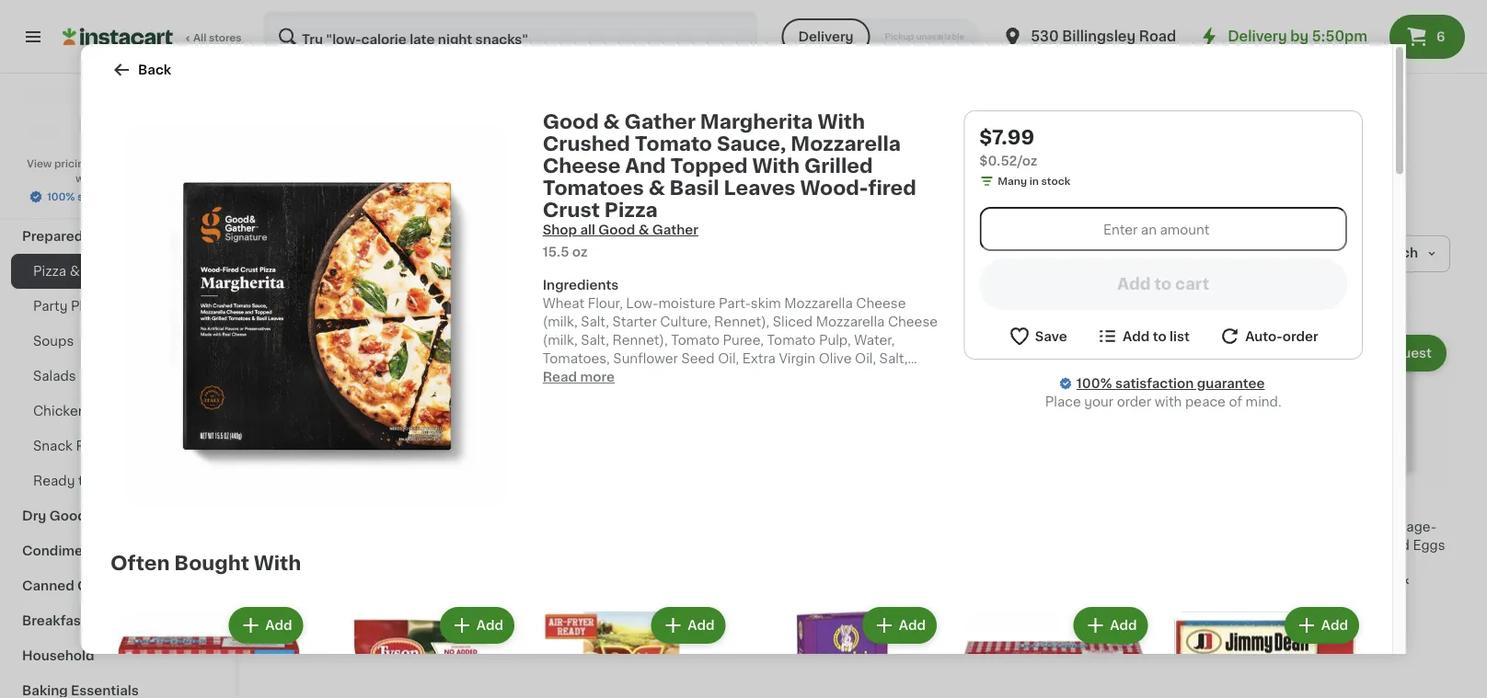 Task type: describe. For each thing, give the bounding box(es) containing it.
read more button
[[543, 368, 615, 387]]

baking
[[22, 685, 68, 698]]

seed
[[682, 353, 715, 365]]

1 vertical spatial with
[[1155, 396, 1182, 409]]

view pricing policy. not affiliated with instacart. link
[[15, 156, 220, 186]]

household
[[22, 650, 94, 663]]

2 horizontal spatial meals
[[704, 178, 744, 191]]

pizza & meals
[[33, 265, 122, 278]]

request
[[1376, 347, 1432, 360]]

0 horizontal spatial olive
[[629, 371, 662, 384]]

leaves,
[[577, 371, 626, 384]]

snack packs
[[33, 440, 114, 453]]

virgin
[[779, 353, 816, 365]]

more
[[666, 178, 701, 191]]

canned
[[22, 580, 74, 593]]

margherita inside 'good & gather margherita with crushed tomato sauce, mozzarella cheese and topped with grilled tomatoes & basil leaves wood-fired crust pizza shop all good & gather 15.5 oz'
[[700, 112, 813, 131]]

save
[[1035, 330, 1068, 343]]

meat & seafood link
[[11, 44, 224, 79]]

often
[[110, 554, 170, 573]]

1 vertical spatial stock
[[1381, 575, 1410, 586]]

auto-order button
[[1219, 325, 1319, 348]]

0 vertical spatial many in stock
[[998, 176, 1071, 186]]

delivery button
[[782, 18, 871, 55]]

likely
[[1314, 575, 1345, 586]]

20 oz
[[1126, 594, 1154, 604]]

grilled inside "7 good & gather margherita with crushed tomato sauce, mozzarella cheese and topped with grilled tomatoes & basil leaves wood-fired crust pizza"
[[361, 594, 404, 607]]

likely out of stock
[[1314, 575, 1410, 586]]

pizza inside "7 good & gather margherita with crushed tomato sauce, mozzarella cheese and topped with grilled tomatoes & basil leaves wood-fired crust pizza"
[[315, 650, 348, 662]]

crust inside "7 good & gather margherita with crushed tomato sauce, mozzarella cheese and topped with grilled tomatoes & basil leaves wood-fired crust pizza"
[[276, 650, 312, 662]]

1 horizontal spatial oil,
[[718, 353, 739, 365]]

product group containing 7
[[276, 331, 431, 662]]

20 oz button
[[1126, 331, 1281, 606]]

grilled inside 'good & gather margherita with crushed tomato sauce, mozzarella cheese and topped with grilled tomatoes & basil leaves wood-fired crust pizza shop all good & gather 15.5 oz'
[[805, 156, 873, 175]]

all stores
[[193, 33, 242, 43]]

mozzarella inside "7 good & gather margherita with crushed tomato sauce, mozzarella cheese and topped with grilled tomatoes & basil leaves wood-fired crust pizza"
[[276, 576, 345, 589]]

sauce, inside "7 good & gather margherita with crushed tomato sauce, mozzarella cheese and topped with grilled tomatoes & basil leaves wood-fired crust pizza"
[[387, 557, 430, 570]]

5 button
[[446, 331, 601, 588]]

flour,
[[588, 297, 623, 310]]

0 vertical spatial olive
[[819, 353, 852, 365]]

yeast,
[[690, 371, 729, 384]]

0 vertical spatial many
[[998, 176, 1027, 186]]

and inside "7 good & gather margherita with crushed tomato sauce, mozzarella cheese and topped with grilled tomatoes & basil leaves wood-fired crust pizza"
[[401, 576, 427, 589]]

5:50pm
[[1313, 30, 1368, 43]]

service type group
[[782, 18, 980, 55]]

cook
[[95, 475, 129, 488]]

packs
[[76, 440, 114, 453]]

all stores link
[[63, 11, 243, 63]]

candy
[[87, 90, 131, 103]]

instacart.
[[100, 174, 151, 184]]

skim
[[751, 297, 781, 310]]

1 horizontal spatial soups
[[139, 580, 180, 593]]

cheese inside 'good & gather margherita with crushed tomato sauce, mozzarella cheese and topped with grilled tomatoes & basil leaves wood-fired crust pizza shop all good & gather 15.5 oz'
[[543, 156, 621, 175]]

topped inside "7 good & gather margherita with crushed tomato sauce, mozzarella cheese and topped with grilled tomatoes & basil leaves wood-fired crust pizza"
[[276, 594, 325, 607]]

dry goods & pasta link
[[11, 499, 224, 534]]

$7.99 $0.52/oz
[[980, 128, 1038, 168]]

meat & seafood
[[22, 55, 129, 68]]

1 vertical spatial order
[[1117, 396, 1152, 409]]

all link
[[280, 169, 333, 199]]

all
[[580, 224, 596, 237]]

0 horizontal spatial rennet),
[[613, 334, 668, 347]]

with inside view pricing policy. not affiliated with instacart.
[[76, 174, 98, 184]]

mashed potatoes
[[517, 178, 633, 191]]

target
[[96, 137, 139, 150]]

cheese inside "7 good & gather margherita with crushed tomato sauce, mozzarella cheese and topped with grilled tomatoes & basil leaves wood-fired crust pizza"
[[348, 576, 398, 589]]

pulp,
[[819, 334, 851, 347]]

back
[[138, 64, 171, 76]]

6
[[1437, 30, 1446, 43]]

good
[[599, 224, 636, 237]]

2 vertical spatial salt,
[[880, 353, 908, 365]]

all for all stores
[[193, 33, 206, 43]]

good for crushed
[[543, 112, 599, 131]]

530 billingsley road
[[1031, 30, 1177, 43]]

0 horizontal spatial of
[[1229, 396, 1243, 409]]

leaves inside "7 good & gather margherita with crushed tomato sauce, mozzarella cheese and topped with grilled tomatoes & basil leaves wood-fired crust pizza"
[[276, 631, 322, 644]]

mozzarella up sliced
[[784, 297, 853, 310]]

hard-
[[1325, 539, 1362, 552]]

in inside product group
[[326, 594, 336, 604]]

soups link
[[11, 324, 224, 359]]

$0.52/oz
[[980, 155, 1038, 168]]

sliced
[[773, 316, 813, 329]]

seafood
[[73, 55, 129, 68]]

your
[[1085, 396, 1114, 409]]

good & gather margherita with crushed tomato sauce, mozzarella cheese and topped with grilled tomatoes & basil leaves wood-fired crust pizza image
[[125, 125, 508, 508]]

platters
[[71, 300, 121, 313]]

condiments
[[22, 545, 104, 558]]

culture,
[[660, 316, 711, 329]]

fired inside 'good & gather margherita with crushed tomato sauce, mozzarella cheese and topped with grilled tomatoes & basil leaves wood-fired crust pizza shop all good & gather 15.5 oz'
[[868, 178, 917, 197]]

often bought with
[[110, 554, 301, 573]]

auto-order
[[1246, 330, 1319, 343]]

add inside 'button'
[[1123, 330, 1150, 343]]

target logo image
[[100, 96, 135, 131]]

breakfast link
[[11, 604, 224, 639]]

macaroni & cheese link
[[341, 169, 497, 199]]

macaroni
[[354, 178, 416, 191]]

save button
[[1009, 325, 1068, 348]]

mind.
[[1246, 396, 1282, 409]]

wheat
[[543, 297, 585, 310]]

request button
[[1364, 337, 1445, 370]]

salads
[[33, 370, 76, 383]]

snack packs link
[[11, 429, 224, 464]]

extra
[[743, 353, 776, 365]]

view pricing policy. not affiliated with instacart.
[[27, 159, 199, 184]]

0 vertical spatial salt,
[[581, 316, 609, 329]]

back button
[[110, 59, 171, 81]]

household link
[[11, 639, 224, 674]]

snacks & candy link
[[11, 79, 224, 114]]

oz inside button
[[1142, 594, 1154, 604]]

tomato inside "7 good & gather margherita with crushed tomato sauce, mozzarella cheese and topped with grilled tomatoes & basil leaves wood-fired crust pizza"
[[335, 557, 383, 570]]

add to list
[[1123, 330, 1190, 343]]

add to list button
[[1096, 325, 1190, 348]]

100% satisfaction guarantee button
[[29, 186, 206, 204]]

essentials
[[71, 685, 139, 698]]

bought
[[174, 554, 249, 573]]

to for list
[[1153, 330, 1167, 343]]

tomatoes inside 'good & gather margherita with crushed tomato sauce, mozzarella cheese and topped with grilled tomatoes & basil leaves wood-fired crust pizza shop all good & gather 15.5 oz'
[[543, 178, 644, 197]]

dry
[[22, 510, 46, 523]]

sauce, inside 'good & gather margherita with crushed tomato sauce, mozzarella cheese and topped with grilled tomatoes & basil leaves wood-fired crust pizza shop all good & gather 15.5 oz'
[[717, 134, 787, 153]]

1 vertical spatial 100%
[[1077, 377, 1113, 390]]

0 horizontal spatial pizza
[[33, 265, 66, 278]]

mozzarella up pulp,
[[816, 316, 885, 329]]

instacart logo image
[[63, 26, 173, 48]]

crushed inside "7 good & gather margherita with crushed tomato sauce, mozzarella cheese and topped with grilled tomatoes & basil leaves wood-fired crust pizza"
[[276, 557, 331, 570]]

many inside product group
[[295, 594, 324, 604]]

sunflower
[[613, 353, 678, 365]]

not
[[131, 159, 150, 169]]

100% satisfaction guarantee inside '100% satisfaction guarantee' button
[[47, 192, 195, 202]]

starter
[[613, 316, 657, 329]]

good for hard-
[[1296, 521, 1332, 534]]

2 horizontal spatial oil,
[[855, 353, 876, 365]]

baking essentials
[[22, 685, 139, 698]]

free
[[1296, 539, 1322, 552]]

crust inside 'good & gather margherita with crushed tomato sauce, mozzarella cheese and topped with grilled tomatoes & basil leaves wood-fired crust pizza shop all good & gather 15.5 oz'
[[543, 200, 600, 220]]

0 horizontal spatial stock
[[338, 594, 367, 604]]

ready to cook meals link
[[11, 464, 224, 499]]

1 (milk, from the top
[[543, 316, 578, 329]]

billingsley
[[1063, 30, 1136, 43]]

delivery by 5:50pm link
[[1199, 26, 1368, 48]]

list
[[1170, 330, 1190, 343]]

product group containing 5
[[446, 331, 601, 588]]



Task type: locate. For each thing, give the bounding box(es) containing it.
fired
[[868, 178, 917, 197], [368, 631, 398, 644]]

2 horizontal spatial good
[[1296, 521, 1332, 534]]

gather
[[653, 224, 699, 237]]

0 vertical spatial sauce,
[[717, 134, 787, 153]]

mozzarella up 'sides' in the right top of the page
[[791, 134, 901, 153]]

chicken
[[33, 405, 86, 418]]

condiments & sauces link
[[11, 534, 224, 569]]

ingredients
[[543, 279, 619, 292]]

satisfaction inside '100% satisfaction guarantee' button
[[77, 192, 139, 202]]

crushed up mashed potatoes
[[543, 134, 631, 153]]

all left macaroni
[[298, 178, 315, 191]]

0 vertical spatial soups
[[33, 335, 74, 348]]

0 horizontal spatial all
[[193, 33, 206, 43]]

wood- inside 'good & gather margherita with crushed tomato sauce, mozzarella cheese and topped with grilled tomatoes & basil leaves wood-fired crust pizza shop all good & gather 15.5 oz'
[[800, 178, 868, 197]]

place
[[1046, 396, 1081, 409]]

oregano.
[[813, 371, 873, 384]]

good inside "7 good & gather margherita with crushed tomato sauce, mozzarella cheese and topped with grilled tomatoes & basil leaves wood-fired crust pizza"
[[276, 521, 312, 534]]

goods inside 'link'
[[49, 510, 94, 523]]

to left "cook"
[[78, 475, 92, 488]]

margherita up 'sides' in the right top of the page
[[700, 112, 813, 131]]

0 vertical spatial meals
[[704, 178, 744, 191]]

0 vertical spatial to
[[1153, 330, 1167, 343]]

with
[[76, 174, 98, 184], [1155, 396, 1182, 409]]

pizza inside 'good & gather margherita with crushed tomato sauce, mozzarella cheese and topped with grilled tomatoes & basil leaves wood-fired crust pizza shop all good & gather 15.5 oz'
[[605, 200, 658, 220]]

(milk, down wheat
[[543, 316, 578, 329]]

meals down foods
[[83, 265, 122, 278]]

satisfaction inside 100% satisfaction guarantee link
[[1116, 377, 1194, 390]]

mashed
[[517, 178, 570, 191]]

oz
[[572, 246, 588, 259], [1142, 594, 1154, 604]]

0 horizontal spatial grilled
[[361, 594, 404, 607]]

prepared foods
[[22, 230, 127, 243]]

of right out
[[1367, 575, 1378, 586]]

tomato inside 'good & gather margherita with crushed tomato sauce, mozzarella cheese and topped with grilled tomatoes & basil leaves wood-fired crust pizza shop all good & gather 15.5 oz'
[[635, 134, 713, 153]]

(milk,
[[543, 316, 578, 329], [543, 334, 578, 347]]

crushed
[[543, 134, 631, 153], [276, 557, 331, 570]]

many in stock inside product group
[[295, 594, 367, 604]]

oz down all at the left of page
[[572, 246, 588, 259]]

guarantee up peace
[[1197, 377, 1265, 390]]

& inside "link"
[[107, 545, 118, 558]]

and inside 'good & gather margherita with crushed tomato sauce, mozzarella cheese and topped with grilled tomatoes & basil leaves wood-fired crust pizza shop all good & gather 15.5 oz'
[[625, 156, 666, 175]]

1 vertical spatial pizza
[[33, 265, 66, 278]]

oil, down seed
[[665, 371, 687, 384]]

1 vertical spatial fired
[[368, 631, 398, 644]]

goods for canned
[[77, 580, 122, 593]]

moisture
[[659, 297, 716, 310]]

1 horizontal spatial rennet),
[[714, 316, 770, 329]]

wood- inside "7 good & gather margherita with crushed tomato sauce, mozzarella cheese and topped with grilled tomatoes & basil leaves wood-fired crust pizza"
[[325, 631, 368, 644]]

1 horizontal spatial tomatoes
[[543, 178, 644, 197]]

items
[[885, 601, 922, 614], [715, 619, 752, 632], [1055, 619, 1092, 632], [1225, 619, 1262, 632]]

1 vertical spatial to
[[78, 475, 92, 488]]

delivery for delivery by 5:50pm
[[1228, 30, 1288, 43]]

2 vertical spatial pizza
[[315, 650, 348, 662]]

good up free at the bottom right of page
[[1296, 521, 1332, 534]]

snacks & candy
[[22, 90, 131, 103]]

read more
[[543, 371, 615, 384]]

fired inside "7 good & gather margherita with crushed tomato sauce, mozzarella cheese and topped with grilled tomatoes & basil leaves wood-fired crust pizza"
[[368, 631, 398, 644]]

meals right more
[[704, 178, 744, 191]]

guarantee inside button
[[142, 192, 195, 202]]

guarantee down affiliated on the top left
[[142, 192, 195, 202]]

frozen link
[[11, 114, 224, 149]]

with
[[818, 112, 865, 131], [753, 156, 800, 175], [350, 539, 379, 552], [254, 554, 301, 573], [329, 594, 358, 607]]

0 vertical spatial rennet),
[[714, 316, 770, 329]]

1 horizontal spatial wood-
[[800, 178, 868, 197]]

tomatoes inside "7 good & gather margherita with crushed tomato sauce, mozzarella cheese and topped with grilled tomatoes & basil leaves wood-fired crust pizza"
[[276, 613, 340, 626]]

of left mind.
[[1229, 396, 1243, 409]]

with down 100% satisfaction guarantee link
[[1155, 396, 1182, 409]]

1 vertical spatial crust
[[276, 650, 312, 662]]

7 good & gather margherita with crushed tomato sauce, mozzarella cheese and topped with grilled tomatoes & basil leaves wood-fired crust pizza
[[276, 496, 430, 662]]

1 vertical spatial rennet),
[[613, 334, 668, 347]]

basil inside "7 good & gather margherita with crushed tomato sauce, mozzarella cheese and topped with grilled tomatoes & basil leaves wood-fired crust pizza"
[[357, 613, 388, 626]]

1 horizontal spatial 100%
[[1077, 377, 1113, 390]]

all inside all link
[[298, 178, 315, 191]]

0 horizontal spatial wood-
[[325, 631, 368, 644]]

by
[[1291, 30, 1309, 43]]

None search field
[[263, 11, 758, 63]]

olive
[[819, 353, 852, 365], [629, 371, 662, 384]]

1 horizontal spatial basil
[[543, 371, 574, 384]]

mozzarella inside 'good & gather margherita with crushed tomato sauce, mozzarella cheese and topped with grilled tomatoes & basil leaves wood-fired crust pizza shop all good & gather 15.5 oz'
[[791, 134, 901, 153]]

0 vertical spatial with
[[76, 174, 98, 184]]

0 vertical spatial guarantee
[[142, 192, 195, 202]]

macaroni & cheese
[[354, 178, 484, 191]]

1 horizontal spatial fired
[[868, 178, 917, 197]]

all left stores on the top left
[[193, 33, 206, 43]]

2 horizontal spatial stock
[[1381, 575, 1410, 586]]

rennet), down starter
[[613, 334, 668, 347]]

puree,
[[723, 334, 764, 347]]

0 vertical spatial of
[[1229, 396, 1243, 409]]

1 horizontal spatial grilled
[[805, 156, 873, 175]]

margherita inside "7 good & gather margherita with crushed tomato sauce, mozzarella cheese and topped with grilled tomatoes & basil leaves wood-fired crust pizza"
[[276, 539, 346, 552]]

1 horizontal spatial olive
[[819, 353, 852, 365]]

rennet),
[[714, 316, 770, 329], [613, 334, 668, 347]]

1 horizontal spatial many
[[998, 176, 1027, 186]]

soups
[[33, 335, 74, 348], [139, 580, 180, 593]]

ready
[[33, 475, 75, 488]]

1 vertical spatial oz
[[1142, 594, 1154, 604]]

basil inside 'good & gather margherita with crushed tomato sauce, mozzarella cheese and topped with grilled tomatoes & basil leaves wood-fired crust pizza shop all good & gather 15.5 oz'
[[670, 178, 719, 197]]

gather for with
[[625, 112, 696, 131]]

order
[[1283, 330, 1319, 343], [1117, 396, 1152, 409]]

road
[[1139, 30, 1177, 43]]

0 horizontal spatial with
[[76, 174, 98, 184]]

1 vertical spatial margherita
[[276, 539, 346, 552]]

0 horizontal spatial meals
[[83, 265, 122, 278]]

0 vertical spatial oz
[[572, 246, 588, 259]]

crushed inside 'good & gather margherita with crushed tomato sauce, mozzarella cheese and topped with grilled tomatoes & basil leaves wood-fired crust pizza shop all good & gather 15.5 oz'
[[543, 134, 631, 153]]

oz inside 'good & gather margherita with crushed tomato sauce, mozzarella cheese and topped with grilled tomatoes & basil leaves wood-fired crust pizza shop all good & gather 15.5 oz'
[[572, 246, 588, 259]]

of inside product group
[[1367, 575, 1378, 586]]

all inside all stores link
[[193, 33, 206, 43]]

2 (milk, from the top
[[543, 334, 578, 347]]

1 horizontal spatial to
[[1153, 330, 1167, 343]]

100% inside button
[[47, 192, 75, 202]]

0 vertical spatial in
[[1030, 176, 1039, 186]]

topped inside 'good & gather margherita with crushed tomato sauce, mozzarella cheese and topped with grilled tomatoes & basil leaves wood-fired crust pizza shop all good & gather 15.5 oz'
[[671, 156, 748, 175]]

goods
[[49, 510, 94, 523], [77, 580, 122, 593]]

0 vertical spatial stock
[[1042, 176, 1071, 186]]

many in stock
[[998, 176, 1071, 186], [295, 594, 367, 604]]

0 vertical spatial 100%
[[47, 192, 75, 202]]

stores
[[209, 33, 242, 43]]

1 vertical spatial (milk,
[[543, 334, 578, 347]]

margherita
[[700, 112, 813, 131], [276, 539, 346, 552]]

gather inside 'good & gather margherita with crushed tomato sauce, mozzarella cheese and topped with grilled tomatoes & basil leaves wood-fired crust pizza shop all good & gather 15.5 oz'
[[625, 112, 696, 131]]

salt, down flour, at the left top of the page
[[581, 316, 609, 329]]

530
[[1031, 30, 1059, 43]]

canned goods & soups
[[22, 580, 180, 593]]

with down 'pricing'
[[76, 174, 98, 184]]

2 horizontal spatial pizza
[[605, 200, 658, 220]]

baking essentials link
[[11, 674, 224, 699]]

1 horizontal spatial 100% satisfaction guarantee
[[1077, 377, 1265, 390]]

sugar,
[[770, 371, 810, 384]]

salt, up tomatoes,
[[581, 334, 609, 347]]

1 vertical spatial basil
[[543, 371, 574, 384]]

ingredients button
[[543, 276, 942, 295]]

$7.99
[[980, 128, 1035, 147]]

1 horizontal spatial crushed
[[543, 134, 631, 153]]

tomato
[[635, 134, 713, 153], [671, 334, 720, 347], [767, 334, 816, 347], [335, 557, 383, 570]]

Enter an amount number field
[[980, 207, 1348, 251]]

0 vertical spatial grilled
[[805, 156, 873, 175]]

more meals & sides
[[666, 178, 798, 191]]

1 horizontal spatial all
[[298, 178, 315, 191]]

0 horizontal spatial margherita
[[276, 539, 346, 552]]

foods
[[86, 230, 127, 243]]

(milk, up tomatoes,
[[543, 334, 578, 347]]

goods for dry
[[49, 510, 94, 523]]

meals right "cook"
[[132, 475, 171, 488]]

salt, down water,
[[880, 353, 908, 365]]

olive down pulp,
[[819, 353, 852, 365]]

crust
[[543, 200, 600, 220], [276, 650, 312, 662]]

gather inside "7 good & gather margherita with crushed tomato sauce, mozzarella cheese and topped with grilled tomatoes & basil leaves wood-fired crust pizza"
[[329, 521, 374, 534]]

0 horizontal spatial in
[[326, 594, 336, 604]]

good inside good & gather cage- free hard-cooked eggs
[[1296, 521, 1332, 534]]

gather inside good & gather cage- free hard-cooked eggs
[[1349, 521, 1393, 534]]

0 horizontal spatial soups
[[33, 335, 74, 348]]

1 horizontal spatial with
[[1155, 396, 1182, 409]]

1 vertical spatial soups
[[139, 580, 180, 593]]

& inside good & gather cage- free hard-cooked eggs
[[1335, 521, 1345, 534]]

basil inside 'wheat flour, low-moisture part-skim mozzarella cheese (milk, salt, starter culture, rennet), sliced mozzarella cheese (milk, salt, rennet), tomato puree, tomato pulp, water, tomatoes, sunflower seed oil, extra virgin olive oil, salt, basil leaves, olive oil, yeast, basil, sugar, oregano.'
[[543, 371, 574, 384]]

margherita down "7"
[[276, 539, 346, 552]]

to for cook
[[78, 475, 92, 488]]

product group
[[276, 331, 431, 662], [446, 331, 601, 588], [616, 331, 771, 641], [786, 331, 941, 623], [956, 331, 1111, 641], [1126, 331, 1281, 641], [1296, 331, 1451, 592], [110, 604, 307, 699], [322, 604, 518, 699], [533, 604, 730, 699], [744, 604, 941, 699], [956, 604, 1152, 699], [1167, 604, 1363, 699]]

order inside button
[[1283, 330, 1319, 343]]

crushed down "7"
[[276, 557, 331, 570]]

1 vertical spatial sauce,
[[387, 557, 430, 570]]

0 vertical spatial goods
[[49, 510, 94, 523]]

and
[[625, 156, 666, 175], [401, 576, 427, 589]]

$1.89 element
[[1296, 494, 1451, 518]]

0 vertical spatial margherita
[[700, 112, 813, 131]]

good down "7"
[[276, 521, 312, 534]]

0 horizontal spatial gather
[[329, 521, 374, 534]]

auto-
[[1246, 330, 1283, 343]]

to inside 'button'
[[1153, 330, 1167, 343]]

5
[[457, 496, 469, 516]]

1 vertical spatial topped
[[276, 594, 325, 607]]

gather for free
[[1349, 521, 1393, 534]]

tomatoes
[[543, 178, 644, 197], [276, 613, 340, 626]]

see eligible items
[[805, 601, 922, 614], [635, 619, 752, 632], [975, 619, 1092, 632], [1145, 619, 1262, 632]]

deli
[[22, 195, 48, 208]]

pricing
[[54, 159, 91, 169]]

stock
[[1042, 176, 1071, 186], [1381, 575, 1410, 586], [338, 594, 367, 604]]

0 horizontal spatial oil,
[[665, 371, 687, 384]]

mozzarella down "7"
[[276, 576, 345, 589]]

prepared foods link
[[11, 219, 224, 254]]

goods down condiments & sauces
[[77, 580, 122, 593]]

1 vertical spatial salt,
[[581, 334, 609, 347]]

chicken link
[[11, 394, 224, 429]]

1 horizontal spatial gather
[[625, 112, 696, 131]]

affiliated
[[152, 159, 199, 169]]

see
[[805, 601, 830, 614], [635, 619, 660, 632], [975, 619, 1000, 632], [1145, 619, 1170, 632]]

product group containing request
[[1296, 331, 1451, 592]]

0 horizontal spatial good
[[276, 521, 312, 534]]

0 horizontal spatial basil
[[357, 613, 388, 626]]

all for all
[[298, 178, 315, 191]]

1 horizontal spatial good
[[543, 112, 599, 131]]

0 horizontal spatial leaves
[[276, 631, 322, 644]]

leaves
[[724, 178, 796, 197], [276, 631, 322, 644]]

1 horizontal spatial and
[[625, 156, 666, 175]]

0 horizontal spatial to
[[78, 475, 92, 488]]

0 vertical spatial pizza
[[605, 200, 658, 220]]

100% satisfaction guarantee up the place your order with peace of mind.
[[1077, 377, 1265, 390]]

pizza & meals link
[[11, 254, 224, 289]]

basil
[[670, 178, 719, 197], [543, 371, 574, 384], [357, 613, 388, 626]]

1 vertical spatial crushed
[[276, 557, 331, 570]]

oz right 20
[[1142, 594, 1154, 604]]

delivery for delivery
[[799, 30, 854, 43]]

sides
[[761, 178, 798, 191]]

1 horizontal spatial stock
[[1042, 176, 1071, 186]]

530 billingsley road button
[[1002, 11, 1177, 63]]

2 vertical spatial basil
[[357, 613, 388, 626]]

2 vertical spatial meals
[[132, 475, 171, 488]]

100% up the your on the bottom
[[1077, 377, 1113, 390]]

0 vertical spatial satisfaction
[[77, 192, 139, 202]]

goods up "condiments"
[[49, 510, 94, 523]]

1 horizontal spatial topped
[[671, 156, 748, 175]]

0 horizontal spatial oz
[[572, 246, 588, 259]]

water,
[[855, 334, 895, 347]]

0 horizontal spatial and
[[401, 576, 427, 589]]

policy.
[[93, 159, 128, 169]]

to left list
[[1153, 330, 1167, 343]]

0 vertical spatial crushed
[[543, 134, 631, 153]]

1 vertical spatial 100% satisfaction guarantee
[[1077, 377, 1265, 390]]

1 vertical spatial guarantee
[[1197, 377, 1265, 390]]

delivery
[[1228, 30, 1288, 43], [799, 30, 854, 43]]

soups up salads at the left bottom of page
[[33, 335, 74, 348]]

cage-
[[1397, 521, 1437, 534]]

100% down bakery
[[47, 192, 75, 202]]

prepared
[[22, 230, 83, 243]]

add button
[[355, 337, 426, 370], [525, 337, 596, 370], [695, 337, 766, 370], [864, 337, 936, 370], [1034, 337, 1105, 370], [1204, 337, 1275, 370], [230, 609, 301, 643], [442, 609, 513, 643], [653, 609, 724, 643], [864, 609, 935, 643], [1075, 609, 1147, 643], [1287, 609, 1358, 643]]

good
[[543, 112, 599, 131], [276, 521, 312, 534], [1296, 521, 1332, 534]]

satisfaction up the place your order with peace of mind.
[[1116, 377, 1194, 390]]

1 horizontal spatial margherita
[[700, 112, 813, 131]]

good up mashed potatoes
[[543, 112, 599, 131]]

delivery inside button
[[799, 30, 854, 43]]

0 horizontal spatial guarantee
[[142, 192, 195, 202]]

leaves inside 'good & gather margherita with crushed tomato sauce, mozzarella cheese and topped with grilled tomatoes & basil leaves wood-fired crust pizza shop all good & gather 15.5 oz'
[[724, 178, 796, 197]]

0 horizontal spatial delivery
[[799, 30, 854, 43]]

1 vertical spatial satisfaction
[[1116, 377, 1194, 390]]

1 vertical spatial meals
[[83, 265, 122, 278]]

0 vertical spatial leaves
[[724, 178, 796, 197]]

eligible
[[833, 601, 882, 614], [663, 619, 712, 632], [1003, 619, 1052, 632], [1173, 619, 1222, 632]]

1 vertical spatial in
[[326, 594, 336, 604]]

add
[[1123, 330, 1150, 343], [390, 347, 417, 360], [560, 347, 587, 360], [730, 347, 756, 360], [899, 347, 926, 360], [1069, 347, 1096, 360], [1239, 347, 1266, 360], [265, 620, 292, 632], [477, 620, 504, 632], [688, 620, 715, 632], [899, 620, 926, 632], [1110, 620, 1137, 632], [1322, 620, 1349, 632]]

0 horizontal spatial fired
[[368, 631, 398, 644]]

1 horizontal spatial leaves
[[724, 178, 796, 197]]

0 horizontal spatial crust
[[276, 650, 312, 662]]

satisfaction down instacart.
[[77, 192, 139, 202]]

1 horizontal spatial in
[[1030, 176, 1039, 186]]

0 vertical spatial fired
[[868, 178, 917, 197]]

oil, down puree,
[[718, 353, 739, 365]]

good inside 'good & gather margherita with crushed tomato sauce, mozzarella cheese and topped with grilled tomatoes & basil leaves wood-fired crust pizza shop all good & gather 15.5 oz'
[[543, 112, 599, 131]]

eggs
[[1413, 539, 1446, 552]]

0 vertical spatial and
[[625, 156, 666, 175]]

soups down often on the left of the page
[[139, 580, 180, 593]]

& inside 'link'
[[97, 510, 108, 523]]

rennet), up puree,
[[714, 316, 770, 329]]

100% satisfaction guarantee down instacart.
[[47, 192, 195, 202]]

2 vertical spatial stock
[[338, 594, 367, 604]]

0 horizontal spatial many
[[295, 594, 324, 604]]

olive down the "sunflower"
[[629, 371, 662, 384]]

1 horizontal spatial oz
[[1142, 594, 1154, 604]]

7
[[287, 496, 298, 516]]

pasta
[[111, 510, 148, 523]]

1 horizontal spatial of
[[1367, 575, 1378, 586]]

view
[[27, 159, 52, 169]]

oil, down water,
[[855, 353, 876, 365]]

party platters
[[33, 300, 121, 313]]



Task type: vqa. For each thing, say whether or not it's contained in the screenshot.
the bottommost Rennet),
yes



